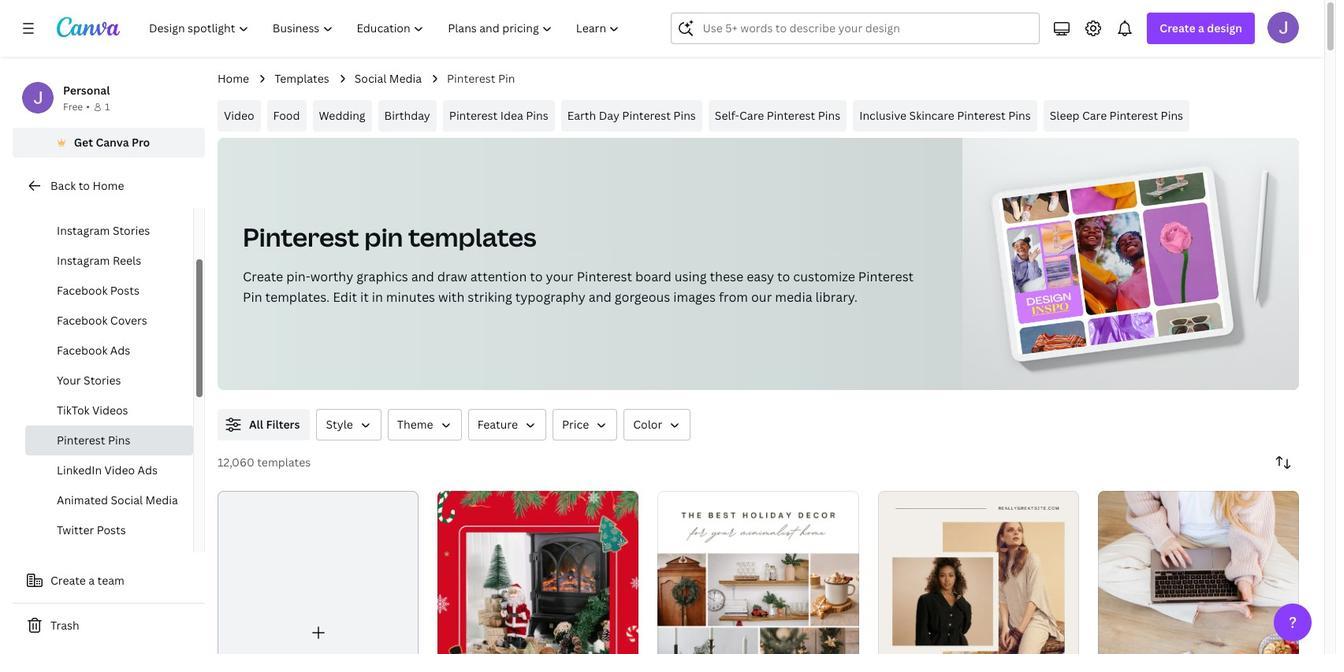 Task type: describe. For each thing, give the bounding box(es) containing it.
jacob simon image
[[1268, 12, 1299, 43]]

1 vertical spatial social
[[111, 493, 143, 508]]

color
[[633, 417, 662, 432]]

birthday
[[384, 108, 430, 123]]

home link
[[218, 70, 249, 87]]

all filters
[[249, 417, 300, 432]]

pinterest inside earth day pinterest pins link
[[622, 108, 671, 123]]

pinterest inside pinterest idea pins link
[[449, 108, 498, 123]]

create for create pin-worthy graphics and draw attention to your pinterest board using these easy to customize pinterest pin templates. edit it in minutes with striking typography and gorgeous images from our media library.
[[243, 268, 283, 285]]

tiktok videos
[[57, 403, 128, 418]]

instagram stories
[[57, 223, 150, 238]]

worthy
[[310, 268, 353, 285]]

self-care pinterest pins
[[715, 108, 840, 123]]

your stories link
[[25, 366, 193, 396]]

tiktok
[[57, 403, 90, 418]]

twitter
[[57, 523, 94, 538]]

pin-
[[286, 268, 310, 285]]

ads inside linkedin video ads "link"
[[138, 463, 158, 478]]

a for team
[[89, 573, 95, 588]]

animated social media link
[[25, 486, 193, 516]]

2 horizontal spatial to
[[777, 268, 790, 285]]

instagram reels
[[57, 253, 141, 268]]

pro
[[132, 135, 150, 150]]

covers
[[110, 313, 147, 328]]

facebook for facebook ads
[[57, 343, 108, 358]]

pins for earth day pinterest pins
[[673, 108, 696, 123]]

facebook ads
[[57, 343, 130, 358]]

instagram reels link
[[25, 246, 193, 276]]

pinterest inside sleep care pinterest pins link
[[1110, 108, 1158, 123]]

animated
[[57, 493, 108, 508]]

skincare
[[909, 108, 954, 123]]

instagram posts
[[57, 193, 142, 208]]

all filters button
[[218, 409, 310, 441]]

pinterest idea pins
[[449, 108, 548, 123]]

linkedin
[[57, 463, 102, 478]]

linkedin video ads
[[57, 463, 158, 478]]

feature
[[477, 417, 518, 432]]

inclusive
[[859, 108, 907, 123]]

social inside "link"
[[354, 71, 387, 86]]

care for sleep
[[1082, 108, 1107, 123]]

self-
[[715, 108, 739, 123]]

trash link
[[13, 610, 205, 642]]

pinterest pin templates
[[243, 220, 537, 254]]

create a team button
[[13, 565, 205, 597]]

white green modern grid holiday decor blog post pinterest pin image
[[658, 491, 859, 654]]

facebook posts link
[[25, 276, 193, 306]]

0 horizontal spatial media
[[145, 493, 178, 508]]

pinterest idea pins link
[[443, 100, 555, 132]]

12,060 templates
[[218, 455, 311, 470]]

earth
[[567, 108, 596, 123]]

instagram for instagram posts
[[57, 193, 110, 208]]

Search search field
[[703, 13, 1030, 43]]

facebook covers link
[[25, 306, 193, 336]]

edit
[[333, 289, 357, 306]]

pinterest pin
[[447, 71, 515, 86]]

create a design button
[[1147, 13, 1255, 44]]

0 vertical spatial home
[[218, 71, 249, 86]]

sleep care pinterest pins
[[1050, 108, 1183, 123]]

stories for your stories
[[84, 373, 121, 388]]

new fashion stock - pinterest pin image
[[878, 491, 1079, 654]]

theme
[[397, 417, 433, 432]]

pinterest up gorgeous
[[577, 268, 632, 285]]

get canva pro button
[[13, 128, 205, 158]]

to inside back to home link
[[79, 178, 90, 193]]

get canva pro
[[74, 135, 150, 150]]

create for create a team
[[50, 573, 86, 588]]

pinterest up 'pinterest idea pins'
[[447, 71, 495, 86]]

pinterest up pin-
[[243, 220, 359, 254]]

create for create a design
[[1160, 20, 1196, 35]]

posts for twitter posts
[[97, 523, 126, 538]]

facebook for facebook covers
[[57, 313, 108, 328]]

1 horizontal spatial to
[[530, 268, 543, 285]]

back to home
[[50, 178, 124, 193]]

facebook ads link
[[25, 336, 193, 366]]

filters
[[266, 417, 300, 432]]

images
[[673, 289, 716, 306]]

minutes
[[386, 289, 435, 306]]

library.
[[815, 289, 858, 306]]

gorgeous
[[615, 289, 670, 306]]

•
[[86, 100, 90, 114]]

inclusive skincare pinterest pins link
[[853, 100, 1037, 132]]

it
[[360, 289, 369, 306]]

animated social media
[[57, 493, 178, 508]]

pinterest pins
[[57, 433, 130, 448]]

back to home link
[[13, 170, 205, 202]]

video link
[[218, 100, 261, 132]]

pinterest inside inclusive skincare pinterest pins link
[[957, 108, 1006, 123]]

a for design
[[1198, 20, 1204, 35]]

Sort by button
[[1268, 447, 1299, 478]]

canva
[[96, 135, 129, 150]]

board
[[635, 268, 671, 285]]

price button
[[553, 409, 617, 441]]

from
[[719, 289, 748, 306]]



Task type: vqa. For each thing, say whether or not it's contained in the screenshot.
This Is The Name Registered Under Your Tax Id.
no



Task type: locate. For each thing, give the bounding box(es) containing it.
these
[[710, 268, 744, 285]]

beige white black modern pinterest pin image
[[1098, 491, 1299, 654]]

templates link
[[274, 70, 329, 87]]

1 horizontal spatial social
[[354, 71, 387, 86]]

2 vertical spatial facebook
[[57, 343, 108, 358]]

self-care pinterest pins link
[[709, 100, 847, 132]]

0 vertical spatial video
[[224, 108, 254, 123]]

inclusive skincare pinterest pins
[[859, 108, 1031, 123]]

to
[[79, 178, 90, 193], [530, 268, 543, 285], [777, 268, 790, 285]]

pinterest up linkedin
[[57, 433, 105, 448]]

design
[[1207, 20, 1242, 35]]

facebook up 'facebook ads' at the left of page
[[57, 313, 108, 328]]

a inside dropdown button
[[1198, 20, 1204, 35]]

1 facebook from the top
[[57, 283, 108, 298]]

2 vertical spatial posts
[[97, 523, 126, 538]]

facebook for facebook posts
[[57, 283, 108, 298]]

0 horizontal spatial and
[[411, 268, 434, 285]]

0 vertical spatial posts
[[113, 193, 142, 208]]

care for self-
[[739, 108, 764, 123]]

and up minutes
[[411, 268, 434, 285]]

linkedin video ads link
[[25, 456, 193, 486]]

tiktok videos link
[[25, 396, 193, 426]]

1 horizontal spatial video
[[224, 108, 254, 123]]

facebook down instagram reels at the top left
[[57, 283, 108, 298]]

0 horizontal spatial video
[[105, 463, 135, 478]]

ads
[[110, 343, 130, 358], [138, 463, 158, 478]]

0 vertical spatial and
[[411, 268, 434, 285]]

facebook
[[57, 283, 108, 298], [57, 313, 108, 328], [57, 343, 108, 358]]

create left team
[[50, 573, 86, 588]]

pinterest right the self-
[[767, 108, 815, 123]]

1 vertical spatial home
[[93, 178, 124, 193]]

1 vertical spatial and
[[589, 289, 612, 306]]

create left pin-
[[243, 268, 283, 285]]

theme button
[[388, 409, 462, 441]]

graphics
[[356, 268, 408, 285]]

templates
[[274, 71, 329, 86]]

attention
[[470, 268, 527, 285]]

1
[[105, 100, 110, 114]]

posts for instagram posts
[[113, 193, 142, 208]]

1 care from the left
[[739, 108, 764, 123]]

a inside button
[[89, 573, 95, 588]]

our
[[751, 289, 772, 306]]

a left design
[[1198, 20, 1204, 35]]

1 horizontal spatial home
[[218, 71, 249, 86]]

to left your
[[530, 268, 543, 285]]

social up the wedding
[[354, 71, 387, 86]]

2 vertical spatial instagram
[[57, 253, 110, 268]]

birthday link
[[378, 100, 437, 132]]

instagram for instagram stories
[[57, 223, 110, 238]]

home up video link
[[218, 71, 249, 86]]

pinterest pin templates image
[[963, 138, 1299, 390], [1006, 220, 1084, 324]]

draw
[[437, 268, 467, 285]]

social down linkedin video ads "link"
[[111, 493, 143, 508]]

0 horizontal spatial a
[[89, 573, 95, 588]]

0 horizontal spatial home
[[93, 178, 124, 193]]

0 vertical spatial create
[[1160, 20, 1196, 35]]

top level navigation element
[[139, 13, 633, 44]]

0 horizontal spatial care
[[739, 108, 764, 123]]

to right back
[[79, 178, 90, 193]]

1 horizontal spatial ads
[[138, 463, 158, 478]]

pins for sleep care pinterest pins
[[1161, 108, 1183, 123]]

create a team
[[50, 573, 124, 588]]

pinterest right "customize"
[[858, 268, 914, 285]]

day
[[599, 108, 619, 123]]

in
[[372, 289, 383, 306]]

templates down filters
[[257, 455, 311, 470]]

0 vertical spatial ads
[[110, 343, 130, 358]]

1 horizontal spatial templates
[[408, 220, 537, 254]]

easy
[[747, 268, 774, 285]]

home down get canva pro button
[[93, 178, 124, 193]]

create
[[1160, 20, 1196, 35], [243, 268, 283, 285], [50, 573, 86, 588]]

a left team
[[89, 573, 95, 588]]

templates
[[408, 220, 537, 254], [257, 455, 311, 470]]

None search field
[[671, 13, 1040, 44]]

1 vertical spatial stories
[[84, 373, 121, 388]]

0 vertical spatial social
[[354, 71, 387, 86]]

twitter posts
[[57, 523, 126, 538]]

posts
[[113, 193, 142, 208], [110, 283, 139, 298], [97, 523, 126, 538]]

posts down animated social media link
[[97, 523, 126, 538]]

1 vertical spatial posts
[[110, 283, 139, 298]]

1 horizontal spatial and
[[589, 289, 612, 306]]

video inside video link
[[224, 108, 254, 123]]

1 vertical spatial facebook
[[57, 313, 108, 328]]

your
[[57, 373, 81, 388]]

1 vertical spatial video
[[105, 463, 135, 478]]

get
[[74, 135, 93, 150]]

stories down facebook ads link
[[84, 373, 121, 388]]

media inside "link"
[[389, 71, 422, 86]]

using
[[675, 268, 707, 285]]

wedding
[[319, 108, 365, 123]]

food link
[[267, 100, 306, 132]]

2 horizontal spatial create
[[1160, 20, 1196, 35]]

ads up animated social media
[[138, 463, 158, 478]]

facebook covers
[[57, 313, 147, 328]]

1 vertical spatial instagram
[[57, 223, 110, 238]]

create inside button
[[50, 573, 86, 588]]

twitter posts link
[[25, 516, 193, 545]]

0 horizontal spatial create
[[50, 573, 86, 588]]

1 horizontal spatial care
[[1082, 108, 1107, 123]]

earth day pinterest pins
[[567, 108, 696, 123]]

1 vertical spatial create
[[243, 268, 283, 285]]

stories up "reels" in the top of the page
[[113, 223, 150, 238]]

0 horizontal spatial ads
[[110, 343, 130, 358]]

pinterest right "day"
[[622, 108, 671, 123]]

your stories
[[57, 373, 121, 388]]

1 vertical spatial pin
[[243, 289, 262, 306]]

pin up idea
[[498, 71, 515, 86]]

food
[[273, 108, 300, 123]]

1 horizontal spatial media
[[389, 71, 422, 86]]

striking
[[468, 289, 512, 306]]

instagram inside 'link'
[[57, 223, 110, 238]]

create inside dropdown button
[[1160, 20, 1196, 35]]

0 vertical spatial templates
[[408, 220, 537, 254]]

back
[[50, 178, 76, 193]]

sleep
[[1050, 108, 1080, 123]]

0 horizontal spatial pin
[[243, 289, 262, 306]]

0 vertical spatial media
[[389, 71, 422, 86]]

0 horizontal spatial to
[[79, 178, 90, 193]]

video down home link
[[224, 108, 254, 123]]

pin
[[498, 71, 515, 86], [243, 289, 262, 306]]

1 horizontal spatial create
[[243, 268, 283, 285]]

2 vertical spatial create
[[50, 573, 86, 588]]

templates up the draw
[[408, 220, 537, 254]]

pins
[[526, 108, 548, 123], [673, 108, 696, 123], [818, 108, 840, 123], [1008, 108, 1031, 123], [1161, 108, 1183, 123], [108, 433, 130, 448]]

social media
[[354, 71, 422, 86]]

stories inside 'link'
[[113, 223, 150, 238]]

video up animated social media
[[105, 463, 135, 478]]

customize
[[793, 268, 855, 285]]

style button
[[316, 409, 381, 441]]

stories for instagram stories
[[113, 223, 150, 238]]

videos
[[92, 403, 128, 418]]

free •
[[63, 100, 90, 114]]

create inside create pin-worthy graphics and draw attention to your pinterest board using these easy to customize pinterest pin templates. edit it in minutes with striking typography and gorgeous images from our media library.
[[243, 268, 283, 285]]

feature button
[[468, 409, 546, 441]]

12,060
[[218, 455, 254, 470]]

with
[[438, 289, 465, 306]]

facebook up your stories
[[57, 343, 108, 358]]

to up the media
[[777, 268, 790, 285]]

video inside linkedin video ads "link"
[[105, 463, 135, 478]]

pinterest inside self-care pinterest pins link
[[767, 108, 815, 123]]

pinterest right skincare
[[957, 108, 1006, 123]]

1 vertical spatial ads
[[138, 463, 158, 478]]

facebook posts
[[57, 283, 139, 298]]

instagram stories link
[[25, 216, 193, 246]]

0 vertical spatial a
[[1198, 20, 1204, 35]]

pin left templates.
[[243, 289, 262, 306]]

0 vertical spatial instagram
[[57, 193, 110, 208]]

0 vertical spatial stories
[[113, 223, 150, 238]]

1 horizontal spatial pin
[[498, 71, 515, 86]]

ads inside facebook ads link
[[110, 343, 130, 358]]

pins for inclusive skincare pinterest pins
[[1008, 108, 1031, 123]]

a
[[1198, 20, 1204, 35], [89, 573, 95, 588]]

media down linkedin video ads "link"
[[145, 493, 178, 508]]

0 horizontal spatial social
[[111, 493, 143, 508]]

3 facebook from the top
[[57, 343, 108, 358]]

1 horizontal spatial a
[[1198, 20, 1204, 35]]

home
[[218, 71, 249, 86], [93, 178, 124, 193]]

pin inside create pin-worthy graphics and draw attention to your pinterest board using these easy to customize pinterest pin templates. edit it in minutes with striking typography and gorgeous images from our media library.
[[243, 289, 262, 306]]

1 vertical spatial media
[[145, 493, 178, 508]]

3 instagram from the top
[[57, 253, 110, 268]]

care
[[739, 108, 764, 123], [1082, 108, 1107, 123]]

pin
[[364, 220, 403, 254]]

media up the "birthday"
[[389, 71, 422, 86]]

2 care from the left
[[1082, 108, 1107, 123]]

1 vertical spatial a
[[89, 573, 95, 588]]

price
[[562, 417, 589, 432]]

pinterest down pinterest pin
[[449, 108, 498, 123]]

stories
[[113, 223, 150, 238], [84, 373, 121, 388]]

0 horizontal spatial templates
[[257, 455, 311, 470]]

2 instagram from the top
[[57, 223, 110, 238]]

posts down "reels" in the top of the page
[[110, 283, 139, 298]]

all
[[249, 417, 263, 432]]

pinterest right sleep
[[1110, 108, 1158, 123]]

pins for self-care pinterest pins
[[818, 108, 840, 123]]

create left design
[[1160, 20, 1196, 35]]

posts up instagram stories 'link'
[[113, 193, 142, 208]]

0 vertical spatial pin
[[498, 71, 515, 86]]

personal
[[63, 83, 110, 98]]

1 vertical spatial templates
[[257, 455, 311, 470]]

and left gorgeous
[[589, 289, 612, 306]]

posts for facebook posts
[[110, 283, 139, 298]]

idea
[[500, 108, 523, 123]]

1 instagram from the top
[[57, 193, 110, 208]]

color button
[[624, 409, 691, 441]]

ads down covers
[[110, 343, 130, 358]]

media
[[775, 289, 812, 306]]

reels
[[113, 253, 141, 268]]

2 facebook from the top
[[57, 313, 108, 328]]

sleep care pinterest pins link
[[1043, 100, 1190, 132]]

instagram for instagram reels
[[57, 253, 110, 268]]

free
[[63, 100, 83, 114]]

red modern 10 ideas for christmas decoration pinterest pin image
[[438, 491, 639, 654]]

typography
[[515, 289, 586, 306]]

wedding link
[[313, 100, 372, 132]]

0 vertical spatial facebook
[[57, 283, 108, 298]]

team
[[97, 573, 124, 588]]



